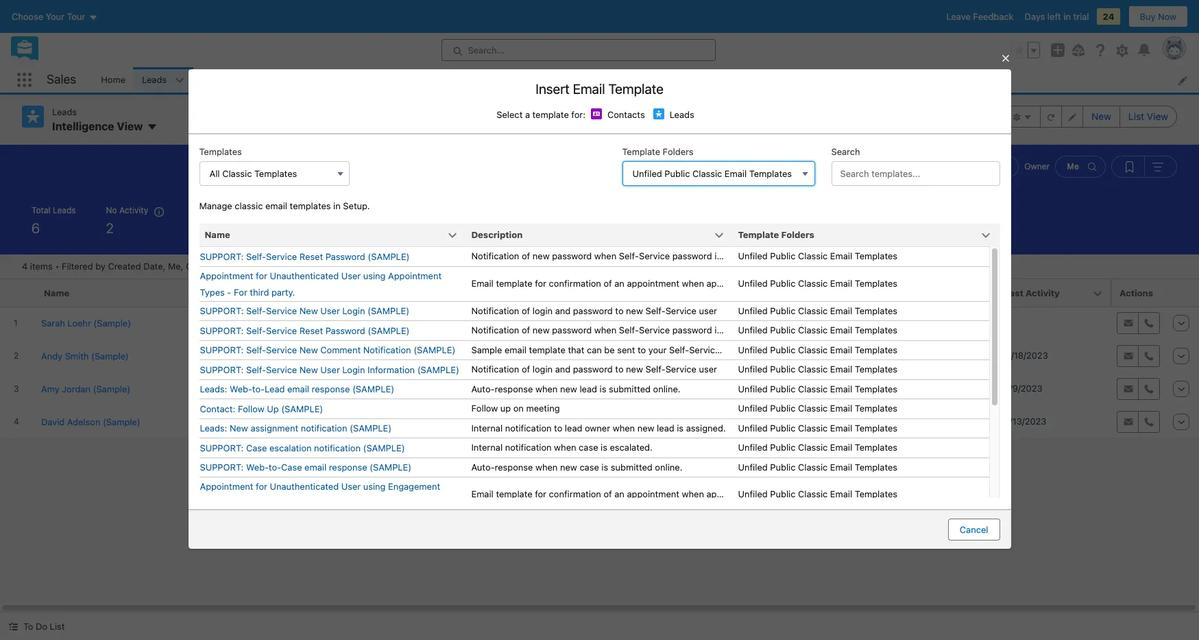 Task type: vqa. For each thing, say whether or not it's contained in the screenshot.
'Email template for confirmation of an appointment when appointments are scheduled using engagement channels with third party video applications.' at bottom
yes



Task type: locate. For each thing, give the bounding box(es) containing it.
1 vertical spatial confirmation
[[549, 489, 602, 500]]

2 notification of login and password to new self-service user from the top
[[472, 364, 717, 375]]

has
[[906, 344, 921, 355]]

templates for appointment for unauthenticated user using appointment types - for third party.
[[855, 278, 898, 289]]

unfiled public classic email templates for support:  self-service reset password  (sample)
[[738, 250, 898, 261]]

password inside button
[[326, 325, 366, 336]]

2 0 button from the left
[[458, 197, 529, 244]]

reset
[[724, 250, 745, 261], [724, 324, 745, 335]]

overdue right templates
[[335, 205, 368, 215]]

1 unfiled public classic email templates from the top
[[738, 250, 898, 261]]

support:  web-to-case email response (sample) button
[[199, 458, 412, 476]]

0 vertical spatial text default image
[[452, 502, 462, 511]]

1 vertical spatial to-
[[269, 462, 281, 473]]

1 login from the top
[[343, 305, 365, 316]]

0 vertical spatial reset
[[724, 250, 745, 261]]

unauthenticated inside the appointment for unauthenticated user using engagement channels-for third party.
[[270, 481, 339, 492]]

and for support: self-service new user login (sample)
[[555, 305, 571, 316]]

buy now
[[1140, 11, 1177, 22]]

me
[[1067, 161, 1080, 172]]

1 horizontal spatial in
[[1064, 11, 1071, 22]]

unauthenticated inside appointment for unauthenticated user using appointment types - for third party.
[[270, 270, 339, 281]]

can
[[587, 344, 602, 355]]

party for types
[[974, 278, 996, 289]]

user
[[341, 270, 361, 281], [321, 305, 340, 316], [321, 364, 340, 375], [341, 481, 361, 492]]

1 vertical spatial name cell
[[36, 279, 245, 307]]

1 notification of login and password to new self-service user from the top
[[472, 305, 717, 316]]

an down escalated.
[[615, 489, 625, 500]]

for
[[234, 286, 248, 297], [243, 497, 256, 508]]

web- up contact: follow up (sample)
[[230, 384, 252, 395]]

a right the 'them' on the bottom right of the page
[[830, 344, 834, 355]]

11 unfiled public classic email templates from the top
[[738, 461, 898, 472]]

4
[[335, 220, 343, 236], [22, 261, 28, 272]]

1 and from the top
[[555, 305, 571, 316]]

1 vertical spatial login
[[343, 364, 365, 375]]

search
[[832, 146, 861, 157]]

1 vertical spatial with
[[946, 489, 964, 500]]

name down •
[[44, 287, 69, 298]]

employee
[[843, 317, 883, 328]]

appointment up employee referral
[[852, 278, 905, 289]]

1 confirmation from the top
[[549, 278, 602, 289]]

login up 'administrator'
[[343, 305, 365, 316]]

unfiled public classic email templates for leads:  new assignment notification (sample)
[[738, 422, 898, 433]]

10 classic from the top
[[799, 442, 828, 453]]

1 vertical spatial template folders
[[738, 229, 815, 240]]

0 vertical spatial login
[[343, 305, 365, 316]]

party.
[[272, 286, 295, 297], [280, 497, 304, 508]]

unfiled for support:  web-to-case email response (sample)
[[738, 461, 768, 472]]

your
[[649, 344, 667, 355]]

2 user from the top
[[699, 364, 717, 375]]

2 unauthenticated from the top
[[270, 481, 339, 492]]

1 vertical spatial are
[[766, 489, 779, 500]]

1 horizontal spatial no
[[242, 205, 253, 215]]

online. for auto-response when new case is submitted online.
[[655, 461, 683, 472]]

email for support: self-service reset password (sample)
[[831, 324, 853, 335]]

5 unfiled from the top
[[738, 344, 768, 355]]

Subject text field
[[446, 220, 806, 245]]

confirmation
[[549, 278, 602, 289], [549, 489, 602, 500]]

lead left assigned.
[[657, 422, 675, 433]]

follow inside button
[[238, 403, 265, 414]]

1 an from the top
[[615, 278, 625, 289]]

unfiled public classic email templates for support:  web-to-case email response (sample)
[[738, 461, 898, 472]]

items
[[30, 261, 53, 272]]

text default image left the do
[[8, 622, 18, 631]]

1 vertical spatial video
[[1012, 489, 1035, 500]]

email for contact: follow up (sample)
[[831, 403, 853, 414]]

1 horizontal spatial to-
[[269, 462, 281, 473]]

notification of login and password to new self-service user up inc.
[[472, 305, 717, 316]]

11/13/2023
[[1002, 416, 1047, 427]]

unfiled for appointment for unauthenticated user using appointment types - for third party.
[[738, 278, 768, 289]]

0 vertical spatial submitted
[[609, 383, 651, 394]]

name button up support:  self-service reset password  (sample)
[[199, 224, 466, 246]]

0 vertical spatial folders
[[663, 146, 694, 157]]

unfiled for leads:  web-to-lead email response (sample)
[[738, 383, 768, 394]]

0 vertical spatial appointments
[[707, 278, 764, 289]]

email for support: case escalation notification (sample)
[[831, 442, 853, 453]]

1 reset from the top
[[724, 250, 745, 261]]

third right -
[[250, 286, 269, 297]]

1 notification of new password when self-service password is reset from the top
[[472, 250, 745, 261]]

0 horizontal spatial 4
[[22, 261, 28, 272]]

no for 1
[[242, 205, 253, 215]]

0 vertical spatial 1
[[242, 220, 248, 236]]

unfiled
[[738, 250, 768, 261], [738, 278, 768, 289], [738, 305, 768, 316], [738, 324, 768, 335], [738, 344, 768, 355], [738, 364, 768, 375], [738, 383, 768, 394], [738, 403, 768, 414], [738, 422, 768, 433], [738, 442, 768, 453], [738, 461, 768, 472], [738, 489, 768, 500]]

2 and from the top
[[555, 364, 571, 375]]

0 horizontal spatial information
[[319, 416, 366, 427]]

6 unfiled from the top
[[738, 364, 768, 375]]

cell
[[997, 307, 1112, 340]]

1 vertical spatial notification of login and password to new self-service user
[[472, 364, 717, 375]]

1 login from the top
[[533, 305, 553, 316]]

0 horizontal spatial view
[[117, 120, 143, 132]]

1 vertical spatial case
[[281, 462, 302, 473]]

list inside button
[[1129, 110, 1145, 122]]

7 public from the top
[[771, 383, 796, 394]]

2 an from the top
[[615, 489, 625, 500]]

11 public from the top
[[771, 461, 796, 472]]

0 horizontal spatial text default image
[[8, 622, 18, 631]]

lead for lead status
[[726, 287, 747, 298]]

1 scheduled from the top
[[782, 278, 825, 289]]

text default image
[[452, 502, 462, 511], [8, 622, 18, 631]]

7 unfiled from the top
[[738, 383, 768, 394]]

auto- down follow up on meeting
[[472, 461, 495, 472]]

accounts image
[[436, 497, 450, 510]]

other
[[843, 416, 867, 427]]

leads:
[[200, 384, 227, 395], [200, 423, 227, 434]]

10 unfiled public classic email templates from the top
[[738, 442, 898, 453]]

6 public from the top
[[771, 364, 796, 375]]

row number image
[[0, 279, 36, 307]]

notification down director, information technology
[[314, 442, 361, 453]]

internal for internal notification when case is escalated.
[[472, 442, 503, 453]]

4 classic from the top
[[799, 324, 828, 335]]

0 vertical spatial 4
[[335, 220, 343, 236]]

lead inside cell
[[726, 287, 747, 298]]

submitted down escalated.
[[611, 461, 653, 472]]

0 vertical spatial information
[[368, 364, 415, 375]]

support:  self-service new comment notification (sample) button
[[199, 341, 456, 359]]

response up appointment for unauthenticated user using engagement channels-for third party. button
[[329, 462, 367, 473]]

response inside button
[[312, 384, 350, 395]]

4 support: from the top
[[200, 345, 244, 356]]

login
[[533, 305, 553, 316], [533, 364, 553, 375]]

8 classic from the top
[[799, 403, 828, 414]]

leads list item
[[134, 67, 193, 93]]

response up follow up on meeting
[[495, 383, 533, 394]]

reset for support:  self-service reset password  (sample)
[[724, 250, 745, 261]]

6 support: from the top
[[200, 442, 244, 453]]

new right the lee at the bottom
[[560, 383, 577, 394]]

login inside button
[[343, 305, 365, 316]]

unfiled for support:  self-service reset password  (sample)
[[738, 250, 768, 261]]

password
[[326, 251, 366, 262], [326, 325, 366, 336]]

template folders up email template for confirmation of an appointment when appointments are scheduled using appointment types with third party video applications.
[[738, 229, 815, 240]]

unfiled for contact: follow up (sample)
[[738, 403, 768, 414]]

3 classic from the top
[[799, 305, 828, 316]]

0 vertical spatial are
[[766, 278, 779, 289]]

website
[[843, 383, 877, 394]]

1 unfiled from the top
[[738, 250, 768, 261]]

7 support: from the top
[[200, 462, 244, 473]]

0 vertical spatial notification of new password when self-service password is reset
[[472, 250, 745, 261]]

internal
[[472, 422, 503, 433], [472, 442, 503, 453]]

activity
[[119, 205, 148, 215], [1026, 287, 1060, 298]]

lee enterprise, inc
[[532, 383, 610, 394]]

created right by
[[108, 261, 141, 272]]

10/18/2023
[[1002, 350, 1049, 361]]

party. up support: self-service new user login (sample)
[[272, 286, 295, 297]]

1 vertical spatial party.
[[280, 497, 304, 508]]

5 public from the top
[[771, 344, 796, 355]]

service inside support:  self-service new comment notification (sample) button
[[266, 345, 297, 356]]

lead up 'publishing'
[[580, 383, 597, 394]]

4 unfiled public classic email templates from the top
[[738, 324, 898, 335]]

notification of login and password to new self-service user for support: self-service new user login (sample)
[[472, 305, 717, 316]]

2 unfiled from the top
[[738, 278, 768, 289]]

1 horizontal spatial lead
[[726, 287, 747, 298]]

notification down the green
[[505, 442, 552, 453]]

10 unfiled from the top
[[738, 442, 768, 453]]

1 vertical spatial auto-
[[472, 461, 495, 472]]

unauthenticated for party.
[[270, 481, 339, 492]]

email for appointment for unauthenticated user using engagement channels-for third party.
[[831, 489, 853, 500]]

2 horizontal spatial 0
[[469, 220, 477, 236]]

their
[[986, 344, 1005, 355]]

reset inside button
[[300, 251, 323, 262]]

notification of new password when self-service password is reset
[[472, 250, 745, 261], [472, 324, 745, 335]]

login inside button
[[343, 364, 365, 375]]

template down internal notification when case is escalated.
[[496, 489, 533, 500]]

2 unfiled public classic email templates from the top
[[738, 278, 898, 289]]

new up working at the right bottom of the page
[[723, 383, 741, 394]]

president
[[301, 350, 341, 361]]

0 vertical spatial activity
[[119, 205, 148, 215]]

1 auto- from the top
[[472, 383, 495, 394]]

template down medlife,
[[529, 344, 566, 355]]

to left accounts icon
[[420, 501, 430, 512]]

templates for contact: follow up (sample)
[[855, 403, 898, 414]]

1 reset from the top
[[300, 251, 323, 262]]

new up escalated.
[[638, 422, 655, 433]]

when up be at the right bottom of page
[[595, 324, 617, 335]]

lead inside "cell"
[[846, 287, 867, 298]]

template up contacts
[[609, 81, 664, 97]]

of for support:  self-service new user login information (sample)
[[522, 364, 530, 375]]

2 password from the top
[[326, 325, 366, 336]]

confirmation down auto-response when new case is submitted online.
[[549, 489, 602, 500]]

1 password from the top
[[326, 251, 366, 262]]

activity up 4 items • filtered by created date, me, overdue
[[119, 205, 148, 215]]

email inside support:  web-to-case email response (sample) button
[[305, 462, 327, 473]]

support: for support:  self-service new user login information (sample)
[[200, 364, 244, 375]]

email
[[265, 200, 287, 211], [505, 344, 527, 355], [287, 384, 309, 395], [305, 462, 327, 473]]

12 unfiled from the top
[[738, 489, 768, 500]]

reset for support:  self-service reset password  (sample)
[[300, 251, 323, 262]]

when up meeting
[[536, 383, 558, 394]]

0 vertical spatial login
[[533, 305, 553, 316]]

1 vertical spatial login
[[533, 364, 553, 375]]

template folders down leads "icon"
[[623, 146, 694, 157]]

list
[[93, 67, 1200, 93]]

days left in trial
[[1025, 11, 1090, 22]]

list inside "button"
[[50, 621, 65, 632]]

1 horizontal spatial a
[[830, 344, 834, 355]]

title cell
[[275, 279, 527, 307]]

support: inside button
[[200, 325, 244, 336]]

new inside button
[[300, 305, 318, 316]]

unfiled for support:  self-service new user login information (sample)
[[738, 364, 768, 375]]

medlife, inc. 1
[[532, 317, 592, 328]]

appointment for unauthenticated user using engagement channels-for third party. button
[[199, 477, 466, 512]]

new
[[533, 250, 550, 261], [626, 305, 643, 316], [533, 324, 550, 335], [626, 364, 643, 375], [560, 383, 577, 394], [638, 422, 655, 433], [560, 461, 577, 472]]

1 classic from the top
[[799, 250, 828, 261]]

response down support:  self-service new user login information (sample) button
[[312, 384, 350, 395]]

login up medlife,
[[533, 305, 553, 316]]

templates
[[199, 146, 242, 157], [855, 250, 898, 261], [855, 278, 898, 289], [855, 305, 898, 316], [855, 324, 898, 335], [855, 344, 898, 355], [855, 364, 898, 375], [855, 383, 898, 394], [855, 403, 898, 414], [855, 422, 898, 433], [855, 442, 898, 453], [855, 461, 898, 472], [855, 489, 898, 500]]

lead status cell
[[718, 279, 838, 307]]

web- inside button
[[246, 462, 269, 473]]

party for channels
[[988, 489, 1010, 500]]

comment
[[321, 345, 361, 356]]

0 vertical spatial party
[[974, 278, 996, 289]]

2 confirmation from the top
[[549, 489, 602, 500]]

response
[[495, 383, 533, 394], [312, 384, 350, 395], [495, 461, 533, 472], [329, 462, 367, 473]]

4 public from the top
[[771, 324, 796, 335]]

email dialog
[[380, 79, 819, 538]]

vp
[[281, 383, 292, 394]]

0 horizontal spatial no
[[106, 205, 117, 215]]

1 leads: from the top
[[200, 384, 227, 395]]

1 unauthenticated from the top
[[270, 270, 339, 281]]

leads: up contact:
[[200, 384, 227, 395]]

to- inside leads:  web-to-lead email response (sample) button
[[252, 384, 265, 395]]

third right channels- on the left of page
[[259, 497, 278, 508]]

8 unfiled public classic email templates from the top
[[738, 403, 898, 414]]

dot
[[560, 416, 575, 427]]

1 vertical spatial information
[[319, 416, 366, 427]]

information down purchasing on the left of page
[[319, 416, 366, 427]]

information
[[368, 364, 415, 375], [319, 416, 366, 427]]

public for support: case escalation notification (sample)
[[771, 442, 796, 453]]

1 are from the top
[[766, 278, 779, 289]]

lead up 'up'
[[265, 384, 285, 395]]

appointment inside the appointment for unauthenticated user using engagement channels-for third party.
[[200, 481, 253, 492]]

1 vertical spatial created
[[108, 261, 141, 272]]

2 reset from the top
[[300, 325, 323, 336]]

to- inside support:  web-to-case email response (sample) button
[[269, 462, 281, 473]]

inc.
[[571, 317, 586, 328]]

1 horizontal spatial folders
[[782, 229, 815, 240]]

1 vertical spatial notification of new password when self-service password is reset
[[472, 324, 745, 335]]

2 public from the top
[[771, 278, 796, 289]]

login for support:  self-service new user login information (sample)
[[533, 364, 553, 375]]

login for information
[[343, 364, 365, 375]]

leads: inside button
[[200, 423, 227, 434]]

scheduled for engagement
[[782, 489, 825, 500]]

template
[[609, 81, 664, 97], [623, 146, 661, 157], [738, 229, 779, 240]]

an for email template for confirmation of an appointment when appointments are scheduled using appointment types with third party video applications.
[[615, 278, 625, 289]]

0 vertical spatial web-
[[230, 384, 252, 395]]

reset inside button
[[300, 325, 323, 336]]

templates for support:  self-service reset password  (sample)
[[855, 250, 898, 261]]

4 unfiled from the top
[[738, 324, 768, 335]]

with right types
[[933, 278, 950, 289]]

user inside the appointment for unauthenticated user using engagement channels-for third party.
[[341, 481, 361, 492]]

0 horizontal spatial follow
[[238, 403, 265, 414]]

9 unfiled public classic email templates from the top
[[738, 422, 898, 433]]

appointments
[[707, 278, 764, 289], [707, 489, 764, 500]]

and up medlife, inc. 1
[[555, 305, 571, 316]]

email for support:  self-service new comment notification (sample)
[[831, 344, 853, 355]]

no left upcoming
[[242, 205, 253, 215]]

name down manage
[[205, 229, 230, 240]]

5 support: from the top
[[200, 364, 244, 375]]

3 public from the top
[[771, 305, 796, 316]]

unauthenticated down support:  self-service reset password  (sample)
[[270, 270, 339, 281]]

email for leads:  web-to-lead email response (sample)
[[831, 383, 853, 394]]

name cell down date,
[[36, 279, 245, 307]]

green dot publishing
[[532, 416, 620, 427]]

description
[[472, 229, 523, 240]]

video
[[998, 278, 1021, 289], [1012, 489, 1035, 500]]

support:  self-service new user login information (sample)
[[200, 364, 459, 375]]

2 login from the top
[[533, 364, 553, 375]]

submitted down the sent
[[609, 383, 651, 394]]

(sample) inside support:  self-service new comment notification (sample) button
[[414, 345, 456, 356]]

meeting
[[526, 403, 560, 414]]

0 vertical spatial internal
[[472, 422, 503, 433]]

support: for support:  self-service reset password  (sample)
[[200, 251, 244, 262]]

user up system administrator
[[321, 305, 340, 316]]

appointment down escalated.
[[627, 489, 680, 500]]

2 horizontal spatial lead
[[846, 287, 867, 298]]

login
[[343, 305, 365, 316], [343, 364, 365, 375]]

0 horizontal spatial 1
[[242, 220, 248, 236]]

video for email template for confirmation of an appointment when appointments are scheduled using engagement channels with third party video applications.
[[1012, 489, 1035, 500]]

public for leads:  new assignment notification (sample)
[[771, 422, 796, 433]]

to- up contact: follow up (sample)
[[252, 384, 265, 395]]

information up technology at left
[[368, 364, 415, 375]]

sales
[[47, 72, 76, 87]]

public for support:  self-service new comment notification (sample)
[[771, 344, 796, 355]]

name cell
[[199, 224, 466, 247], [36, 279, 245, 307]]

activity right 'last' on the right top of page
[[1026, 287, 1060, 298]]

1 vertical spatial unauthenticated
[[270, 481, 339, 492]]

0 vertical spatial video
[[998, 278, 1021, 289]]

1 public from the top
[[771, 250, 796, 261]]

1 vertical spatial group
[[1004, 106, 1178, 128]]

7 unfiled public classic email templates from the top
[[738, 383, 898, 394]]

1 vertical spatial reset
[[724, 324, 745, 335]]

support:  web-to-case email response (sample)
[[200, 462, 412, 473]]

web-
[[230, 384, 252, 395], [246, 462, 269, 473]]

0 horizontal spatial overdue
[[186, 261, 221, 272]]

2 appointments from the top
[[707, 489, 764, 500]]

third inside the appointment for unauthenticated user using engagement channels-for third party.
[[259, 497, 278, 508]]

5 classic from the top
[[799, 344, 828, 355]]

unfiled public classic email templates for leads:  web-to-lead email response (sample)
[[738, 383, 898, 394]]

1 vertical spatial and
[[555, 364, 571, 375]]

online.
[[653, 383, 681, 394], [655, 461, 683, 472]]

template folders cell
[[733, 224, 1000, 247]]

group
[[1012, 42, 1041, 58], [1004, 106, 1178, 128], [1112, 156, 1178, 178]]

0 vertical spatial online.
[[653, 383, 681, 394]]

7 classic from the top
[[799, 383, 828, 394]]

1 user from the top
[[699, 305, 717, 316]]

web- inside button
[[230, 384, 252, 395]]

lead left status
[[726, 287, 747, 298]]

on
[[514, 403, 524, 414]]

1 vertical spatial web-
[[246, 462, 269, 473]]

overdue
[[335, 205, 368, 215], [186, 261, 221, 272]]

user for support: self-service new user login (sample)
[[699, 305, 717, 316]]

0 vertical spatial notification of login and password to new self-service user
[[472, 305, 717, 316]]

grid
[[199, 224, 1090, 640], [0, 279, 1200, 439]]

0 vertical spatial password
[[326, 251, 366, 262]]

10 public from the top
[[771, 442, 796, 453]]

9 classic from the top
[[799, 422, 828, 433]]

for inside the appointment for unauthenticated user using engagement channels-for third party.
[[243, 497, 256, 508]]

2 scheduled from the top
[[782, 489, 825, 500]]

to left the do
[[23, 621, 33, 632]]

activity inside key performance indicators group
[[119, 205, 148, 215]]

leads: down contact:
[[200, 423, 227, 434]]

2 notification of new password when self-service password is reset from the top
[[472, 324, 745, 335]]

email for support:  self-service new user login information (sample)
[[831, 364, 853, 375]]

overdue up types
[[186, 261, 221, 272]]

unfiled public classic email templates for support: self-service reset password (sample)
[[738, 324, 898, 335]]

templates for leads:  web-to-lead email response (sample)
[[855, 383, 898, 394]]

11 classic from the top
[[799, 461, 828, 472]]

folders inside cell
[[782, 229, 815, 240]]

forecasts
[[509, 74, 549, 85]]

0 horizontal spatial to
[[23, 621, 33, 632]]

12 unfiled public classic email templates from the top
[[738, 489, 898, 500]]

12 public from the top
[[771, 489, 796, 500]]

support: self-service reset password (sample)
[[200, 325, 410, 336]]

0 vertical spatial unauthenticated
[[270, 270, 339, 281]]

vice
[[281, 350, 299, 361]]

for down support:  self-service reset password  (sample)
[[256, 270, 267, 281]]

reset up customers
[[724, 324, 745, 335]]

appointment for appointment for unauthenticated user using engagement channels-for third party.
[[200, 481, 253, 492]]

1 horizontal spatial to
[[420, 501, 430, 512]]

1 vertical spatial template
[[623, 146, 661, 157]]

0 horizontal spatial name
[[44, 287, 69, 298]]

1 horizontal spatial 1
[[588, 317, 592, 328]]

6 classic from the top
[[799, 364, 828, 375]]

3 support: from the top
[[200, 325, 244, 336]]

online. for auto-response when new lead is submitted online.
[[653, 383, 681, 394]]

(sample) inside support:  web-to-case email response (sample) button
[[370, 462, 412, 473]]

view for intelligence view
[[117, 120, 143, 132]]

when down internal notification when case is escalated.
[[536, 461, 558, 472]]

to up the sent
[[616, 305, 624, 316]]

case down the assignment
[[246, 442, 267, 453]]

when up escalated.
[[613, 422, 635, 433]]

1 vertical spatial appointments
[[707, 489, 764, 500]]

2 classic from the top
[[799, 278, 828, 289]]

public for support: self-service reset password (sample)
[[771, 324, 796, 335]]

password for support:  self-service reset password  (sample)
[[326, 251, 366, 262]]

email
[[573, 81, 605, 97], [831, 250, 853, 261], [472, 278, 494, 289], [831, 278, 853, 289], [831, 305, 853, 316], [831, 324, 853, 335], [831, 344, 853, 355], [831, 364, 853, 375], [831, 383, 853, 394], [831, 403, 853, 414], [831, 422, 853, 433], [831, 442, 853, 453], [831, 461, 853, 472], [472, 489, 494, 500], [831, 489, 853, 500]]

in right left
[[1064, 11, 1071, 22]]

3 unfiled public classic email templates from the top
[[738, 305, 898, 316]]

0 vertical spatial for
[[234, 286, 248, 297]]

2 login from the top
[[343, 364, 365, 375]]

applications. for email template for confirmation of an appointment when appointments are scheduled using appointment types with third party video applications.
[[1023, 278, 1076, 289]]

public for support:  self-service new user login information (sample)
[[771, 364, 796, 375]]

1 horizontal spatial name
[[205, 229, 230, 240]]

1 internal from the top
[[472, 422, 503, 433]]

0 vertical spatial reset
[[300, 251, 323, 262]]

video for email template for confirmation of an appointment when appointments are scheduled using appointment types with third party video applications.
[[998, 278, 1021, 289]]

confirmation up inc.
[[549, 278, 602, 289]]

referral
[[886, 317, 918, 328]]

enterprise,
[[550, 383, 595, 394]]

view right intelligence on the left
[[117, 120, 143, 132]]

and down universal
[[555, 364, 571, 375]]

3 0 from the left
[[469, 220, 477, 236]]

reset for support: self-service reset password (sample)
[[300, 325, 323, 336]]

3 unfiled from the top
[[738, 305, 768, 316]]

an for email template for confirmation of an appointment when appointments are scheduled using engagement channels with third party video applications.
[[615, 489, 625, 500]]

feedback
[[974, 11, 1014, 22]]

2 support: from the top
[[200, 305, 244, 316]]

public for contact: follow up (sample)
[[771, 403, 796, 414]]

escalated.
[[610, 442, 653, 453]]

when down assigned.
[[682, 489, 704, 500]]

1 horizontal spatial follow
[[472, 403, 498, 414]]

notification for support:  self-service reset password  (sample)
[[472, 250, 520, 261]]

4 items • filtered by created date, me, overdue status
[[22, 261, 221, 272]]

overdue inside key performance indicators group
[[335, 205, 368, 215]]

new up the system
[[300, 305, 318, 316]]

1 horizontal spatial 4
[[335, 220, 343, 236]]

service inside "support: self-service new user login (sample)" button
[[266, 305, 297, 316]]

user down the president
[[321, 364, 340, 375]]

0 vertical spatial list
[[1129, 110, 1145, 122]]

for
[[256, 270, 267, 281], [535, 278, 547, 289], [256, 481, 267, 492], [535, 489, 547, 500]]

support: for support: self-service reset password (sample)
[[200, 325, 244, 336]]

notification down on
[[505, 422, 552, 433]]

0 vertical spatial leads:
[[200, 384, 227, 395]]

2 auto- from the top
[[472, 461, 495, 472]]

email template for confirmation of an appointment when appointments are scheduled using engagement channels with third party video applications.
[[472, 489, 1090, 500]]

to- down escalation
[[269, 462, 281, 473]]

self- inside button
[[246, 305, 266, 316]]

6 unfiled public classic email templates from the top
[[738, 364, 898, 375]]

2 leads: from the top
[[200, 423, 227, 434]]

submitted for lead
[[609, 383, 651, 394]]

leads inside 'leads' link
[[142, 74, 167, 85]]

9 unfiled from the top
[[738, 422, 768, 433]]

1 appointments from the top
[[707, 278, 764, 289]]

(sample) inside "support: self-service new user login (sample)" button
[[368, 305, 410, 316]]

2 reset from the top
[[724, 324, 745, 335]]

0 vertical spatial applications.
[[1023, 278, 1076, 289]]

group containing new
[[1004, 106, 1178, 128]]

contact: follow up (sample) button
[[199, 400, 324, 418]]

confirmation for email template for confirmation of an appointment when appointments are scheduled using appointment types with third party video applications.
[[549, 278, 602, 289]]

confirmation for email template for confirmation of an appointment when appointments are scheduled using engagement channels with third party video applications.
[[549, 489, 602, 500]]

8 public from the top
[[771, 403, 796, 414]]

1 vertical spatial party
[[988, 489, 1010, 500]]

1 horizontal spatial activity
[[1026, 287, 1060, 298]]

templates for support:  self-service new user login information (sample)
[[855, 364, 898, 375]]

2 follow from the left
[[238, 403, 265, 414]]

1 vertical spatial leads:
[[200, 423, 227, 434]]

source
[[869, 287, 901, 298]]

reset up lead status
[[724, 250, 745, 261]]

action image
[[1167, 279, 1200, 307]]

(sample) inside support:  self-service new user login information (sample) button
[[418, 364, 459, 375]]

0 vertical spatial party.
[[272, 286, 295, 297]]

12 classic from the top
[[799, 489, 828, 500]]

appointment down subject text field on the top of the page
[[627, 278, 680, 289]]

0 vertical spatial created
[[897, 161, 928, 172]]

with for types
[[933, 278, 950, 289]]

1 vertical spatial scheduled
[[782, 489, 825, 500]]

2 no from the left
[[242, 205, 253, 215]]

nurturing
[[723, 317, 763, 328]]

leads image
[[654, 108, 664, 119]]

1 horizontal spatial 0
[[398, 220, 406, 236]]

company cell
[[527, 279, 718, 307]]

text default image right accounts icon
[[452, 502, 462, 511]]

lead left source
[[846, 287, 867, 298]]

leads: inside button
[[200, 384, 227, 395]]

party
[[974, 278, 996, 289], [988, 489, 1010, 500]]

upcoming
[[255, 205, 295, 215]]

1 0 from the left
[[188, 220, 196, 236]]

third inside appointment for unauthenticated user using appointment types - for third party.
[[250, 286, 269, 297]]

1 support: from the top
[[200, 251, 244, 262]]

notification inside button
[[363, 345, 411, 356]]

name cell up support:  self-service reset password  (sample)
[[199, 224, 466, 247]]

password
[[552, 250, 592, 261], [673, 250, 713, 261], [573, 305, 613, 316], [552, 324, 592, 335], [673, 324, 713, 335], [573, 364, 613, 375]]

2 internal from the top
[[472, 442, 503, 453]]

follow left up
[[472, 403, 498, 414]]

list right the new button on the top of the page
[[1129, 110, 1145, 122]]

2 are from the top
[[766, 489, 779, 500]]

total leads 6
[[32, 205, 76, 236]]

1 vertical spatial in
[[333, 200, 341, 211]]

appointment for unauthenticated user using appointment types - for third party.
[[200, 270, 442, 297]]

using inside appointment for unauthenticated user using appointment types - for third party.
[[363, 270, 386, 281]]

unauthenticated for third
[[270, 270, 339, 281]]

0 vertical spatial overdue
[[335, 205, 368, 215]]

party. down the support:  web-to-case email response (sample)
[[280, 497, 304, 508]]

0 vertical spatial name button
[[199, 224, 466, 246]]

appointments for engagement
[[707, 489, 764, 500]]

8 unfiled from the top
[[738, 403, 768, 414]]

of for support: self-service reset password (sample)
[[522, 324, 530, 335]]

4 inside overdue 4
[[335, 220, 343, 236]]

activity inside last activity button
[[1026, 287, 1060, 298]]

service inside support:  self-service new user login information (sample) button
[[266, 364, 297, 375]]

(sample) inside support: self-service reset password (sample) button
[[368, 325, 410, 336]]

1 vertical spatial folders
[[782, 229, 815, 240]]

new down the sent
[[626, 364, 643, 375]]

home link
[[93, 67, 134, 93]]

email for support:  web-to-case email response (sample)
[[831, 461, 853, 472]]

9 public from the top
[[771, 422, 796, 433]]

1 no from the left
[[106, 205, 117, 215]]

0 vertical spatial case
[[246, 442, 267, 453]]

support: inside button
[[200, 305, 244, 316]]

me button
[[1056, 156, 1106, 178]]

view inside 'list view' button
[[1148, 110, 1169, 122]]

notification of new password when self-service password is reset down 'description' cell
[[472, 250, 745, 261]]

related to
[[387, 501, 430, 512]]

1 vertical spatial password
[[326, 325, 366, 336]]

user inside appointment for unauthenticated user using appointment types - for third party.
[[341, 270, 361, 281]]

to inside email dialog
[[420, 501, 430, 512]]

5 unfiled public classic email templates from the top
[[738, 344, 898, 355]]

11 unfiled from the top
[[738, 461, 768, 472]]

unfiled public classic email templates for appointment for unauthenticated user using engagement channels-for third party.
[[738, 489, 898, 500]]

notification of new password when self-service password is reset for support: self-service reset password (sample)
[[472, 324, 745, 335]]

third right types
[[953, 278, 972, 289]]

user down sample email template that can be sent to your self-service customers to notify them a public comment has been added to their case.
[[699, 364, 717, 375]]

party up cancel
[[988, 489, 1010, 500]]

user up 'administrator'
[[341, 270, 361, 281]]

and for support:  self-service new user login information (sample)
[[555, 364, 571, 375]]

1 vertical spatial 1
[[588, 317, 592, 328]]

no upcoming
[[242, 205, 295, 215]]

password inside button
[[326, 251, 366, 262]]

(sample) inside support: case escalation notification (sample) button
[[363, 442, 405, 453]]

classic for support: case escalation notification (sample)
[[799, 442, 828, 453]]



Task type: describe. For each thing, give the bounding box(es) containing it.
row number cell
[[0, 279, 36, 307]]

related
[[387, 501, 418, 512]]

templates for support: self-service reset password (sample)
[[855, 324, 898, 335]]

support: for support:  web-to-case email response (sample)
[[200, 462, 244, 473]]

to- for lead
[[252, 384, 265, 395]]

dashboards
[[566, 74, 616, 85]]

select a template for:
[[497, 109, 586, 120]]

0 vertical spatial name cell
[[199, 224, 466, 247]]

new down contact:
[[230, 423, 248, 434]]

support:  self-service new comment notification (sample)
[[200, 345, 456, 356]]

support: case escalation notification (sample) button
[[199, 439, 406, 457]]

lead up internal notification when case is escalated.
[[565, 422, 583, 433]]

with for channels
[[946, 489, 964, 500]]

support: for support:  self-service new comment notification (sample)
[[200, 345, 244, 356]]

template inside cell
[[738, 229, 779, 240]]

public for support:  self-service reset password  (sample)
[[771, 250, 796, 261]]

*
[[391, 126, 396, 137]]

support: self-service new user login (sample)
[[200, 305, 410, 316]]

leads up intelligence on the left
[[52, 106, 77, 117]]

0 vertical spatial name
[[205, 229, 230, 240]]

classic for support:  self-service new user login information (sample)
[[799, 364, 828, 375]]

working
[[723, 416, 757, 427]]

support: case escalation notification (sample)
[[200, 442, 405, 453]]

1 vertical spatial 4
[[22, 261, 28, 272]]

appointments for appointment
[[707, 278, 764, 289]]

scheduled for appointment
[[782, 278, 825, 289]]

1 horizontal spatial created
[[897, 161, 928, 172]]

2 vertical spatial group
[[1112, 156, 1178, 178]]

self- inside button
[[246, 325, 266, 336]]

actions
[[1120, 287, 1154, 298]]

0 horizontal spatial template folders
[[623, 146, 694, 157]]

(sample) inside leads:  web-to-lead email response (sample) button
[[353, 384, 395, 395]]

up
[[267, 403, 279, 414]]

activity for no activity
[[119, 205, 148, 215]]

owner
[[1025, 161, 1050, 172]]

appointment for appointment for unauthenticated user using appointment types - for third party.
[[200, 270, 253, 281]]

party. inside the appointment for unauthenticated user using engagement channels-for third party.
[[280, 497, 304, 508]]

this quarter
[[945, 161, 995, 172]]

reports link
[[642, 67, 691, 93]]

types
[[200, 286, 225, 297]]

email template for confirmation of an appointment when appointments are scheduled using appointment types with third party video applications.
[[472, 278, 1076, 289]]

new down internal notification when case is escalated.
[[560, 461, 577, 472]]

reports
[[650, 74, 682, 85]]

when left lead status
[[682, 278, 704, 289]]

for up medlife,
[[535, 278, 547, 289]]

days
[[1025, 11, 1046, 22]]

unfiled public classic email templates for support: case escalation notification (sample)
[[738, 442, 898, 453]]

dashboards list item
[[558, 67, 642, 93]]

key performance indicators group
[[0, 197, 1200, 255]]

email for appointment for unauthenticated user using appointment types - for third party.
[[831, 278, 853, 289]]

assignment
[[251, 423, 298, 434]]

unfiled for leads:  new assignment notification (sample)
[[738, 422, 768, 433]]

auto- for auto-response when new lead is submitted online.
[[472, 383, 495, 394]]

lead source cell
[[838, 279, 997, 307]]

templates for support: self-service new user login (sample)
[[855, 305, 898, 316]]

public for appointment for unauthenticated user using appointment types - for third party.
[[771, 278, 796, 289]]

support: for support: case escalation notification (sample)
[[200, 442, 244, 453]]

actions cell
[[1112, 279, 1167, 307]]

administrator
[[314, 317, 370, 328]]

1 vertical spatial a
[[830, 344, 834, 355]]

be
[[605, 344, 615, 355]]

this
[[945, 161, 962, 172]]

login for support: self-service new user login (sample)
[[533, 305, 553, 316]]

notification for support: self-service new user login (sample)
[[472, 305, 520, 316]]

search...
[[468, 45, 505, 56]]

important cell
[[245, 279, 275, 307]]

universal
[[532, 350, 571, 361]]

setup.
[[343, 200, 370, 211]]

public for support:  web-to-case email response (sample)
[[771, 461, 796, 472]]

password for support: self-service reset password (sample)
[[326, 325, 366, 336]]

email for leads:  new assignment notification (sample)
[[831, 422, 853, 433]]

0 horizontal spatial case
[[246, 442, 267, 453]]

description cell
[[466, 224, 733, 247]]

support:  self-service new user login information (sample) button
[[199, 361, 460, 378]]

11/9/2023
[[1002, 383, 1043, 394]]

(sample) inside 'leads:  new assignment notification (sample)' button
[[350, 423, 392, 434]]

public for appointment for unauthenticated user using engagement channels-for third party.
[[771, 489, 796, 500]]

notification for support: self-service reset password (sample)
[[472, 324, 520, 335]]

template down the insert
[[533, 109, 569, 120]]

lead view settings image
[[1004, 106, 1041, 128]]

new button
[[1083, 106, 1121, 128]]

comment
[[865, 344, 904, 355]]

overdue 4
[[335, 205, 368, 236]]

sent
[[618, 344, 636, 355]]

leads inside total leads 6
[[53, 205, 76, 215]]

email for support: self-service new user login (sample)
[[831, 305, 853, 316]]

action cell
[[1167, 279, 1200, 307]]

0 vertical spatial in
[[1064, 11, 1071, 22]]

notification for support:  self-service new user login information (sample)
[[472, 364, 520, 375]]

cancel button
[[949, 519, 1000, 541]]

vp purchasing
[[281, 383, 341, 394]]

1 horizontal spatial text default image
[[452, 502, 462, 511]]

leads:  web-to-lead email response (sample) button
[[199, 380, 395, 398]]

lee
[[532, 383, 547, 394]]

engagement
[[388, 481, 440, 492]]

third up cancel button
[[966, 489, 985, 500]]

last activity cell
[[997, 279, 1112, 307]]

response inside button
[[329, 462, 367, 473]]

templates for support:  web-to-case email response (sample)
[[855, 461, 898, 472]]

unfiled public classic email templates for support: self-service new user login (sample)
[[738, 305, 898, 316]]

text default image inside "to do list" "button"
[[8, 622, 18, 631]]

templates for appointment for unauthenticated user using engagement channels-for third party.
[[855, 489, 898, 500]]

web- for leads:
[[230, 384, 252, 395]]

2 0 from the left
[[398, 220, 406, 236]]

-
[[227, 286, 231, 297]]

insert email template
[[536, 81, 664, 97]]

intelligence
[[52, 120, 114, 132]]

appointment for unauthenticated user using appointment types - for third party. button
[[199, 266, 466, 301]]

last
[[1005, 287, 1024, 298]]

1 vertical spatial name button
[[36, 279, 245, 307]]

contact: follow up (sample)
[[200, 403, 323, 414]]

reports list item
[[642, 67, 708, 93]]

idle
[[188, 205, 202, 215]]

user for support:  self-service new user login information (sample)
[[699, 364, 717, 375]]

(sample) inside support:  self-service reset password  (sample) button
[[368, 251, 410, 262]]

new up universal
[[533, 324, 550, 335]]

0 horizontal spatial a
[[525, 109, 530, 120]]

purchasing
[[295, 383, 341, 394]]

2
[[106, 220, 114, 236]]

of for support: self-service new user login (sample)
[[522, 305, 530, 316]]

to right the sent
[[638, 344, 646, 355]]

when down 'description' cell
[[595, 250, 617, 261]]

party. inside appointment for unauthenticated user using appointment types - for third party.
[[272, 286, 295, 297]]

web- for support:
[[246, 462, 269, 473]]

classic for support:  self-service reset password  (sample)
[[799, 250, 828, 261]]

leads:  web-to-lead email response (sample)
[[200, 384, 395, 395]]

left
[[1048, 11, 1062, 22]]

unfiled public classic email templates for support:  self-service new comment notification (sample)
[[738, 344, 898, 355]]

technology
[[368, 416, 416, 427]]

1 vertical spatial overdue
[[186, 261, 221, 272]]

are for appointment
[[766, 278, 779, 289]]

reset for support: self-service reset password (sample)
[[724, 324, 745, 335]]

leads:  new assignment notification (sample) button
[[199, 419, 393, 437]]

to- for case
[[269, 462, 281, 473]]

appointment for unauthenticated user using engagement channels-for third party.
[[200, 481, 440, 508]]

service inside support: self-service reset password (sample) button
[[266, 325, 297, 336]]

0 horizontal spatial created
[[108, 261, 141, 272]]

to do list button
[[0, 613, 73, 640]]

using inside the appointment for unauthenticated user using engagement channels-for third party.
[[363, 481, 386, 492]]

0 vertical spatial group
[[1012, 42, 1041, 58]]

new inside button
[[1092, 110, 1112, 122]]

classic for support:  web-to-case email response (sample)
[[799, 461, 828, 472]]

service inside support:  self-service reset password  (sample) button
[[266, 251, 297, 262]]

public
[[837, 344, 862, 355]]

new down 'support: self-service reset password (sample)'
[[300, 345, 318, 356]]

lead inside button
[[265, 384, 285, 395]]

unfiled public classic email templates for support:  self-service new user login information (sample)
[[738, 364, 898, 375]]

case.
[[1007, 344, 1029, 355]]

support: for support: self-service new user login (sample)
[[200, 305, 244, 316]]

to left notify at the bottom right of page
[[769, 344, 777, 355]]

intelligence view
[[52, 120, 143, 132]]

1 vertical spatial name
[[44, 287, 69, 298]]

no for 2
[[106, 205, 117, 215]]

response down internal notification when case is escalated.
[[495, 461, 533, 472]]

notify
[[780, 344, 804, 355]]

notification up support: case escalation notification (sample)
[[301, 423, 347, 434]]

when up auto-response when new case is submitted online.
[[554, 442, 577, 453]]

are for engagement
[[766, 489, 779, 500]]

appointment for appointment
[[627, 278, 680, 289]]

contacts image
[[591, 108, 602, 119]]

new down nurturing
[[723, 350, 741, 361]]

view for list view
[[1148, 110, 1169, 122]]

leads: for leads:  web-to-lead email response (sample)
[[200, 384, 227, 395]]

submitted for case
[[611, 461, 653, 472]]

publishing
[[577, 416, 620, 427]]

(sample) inside contact: follow up (sample) button
[[281, 403, 323, 414]]

classic for appointment for unauthenticated user using engagement channels-for third party.
[[799, 489, 828, 500]]

list containing home
[[93, 67, 1200, 93]]

to left 'their'
[[975, 344, 983, 355]]

0 horizontal spatial in
[[333, 200, 341, 211]]

1 vertical spatial case
[[580, 461, 599, 472]]

0 vertical spatial case
[[579, 442, 599, 453]]

applications. for email template for confirmation of an appointment when appointments are scheduled using engagement channels with third party video applications.
[[1037, 489, 1090, 500]]

templates
[[290, 200, 331, 211]]

for inside the appointment for unauthenticated user using engagement channels-for third party.
[[256, 481, 267, 492]]

channels
[[907, 489, 944, 500]]

information inside button
[[368, 364, 415, 375]]

templates for leads:  new assignment notification (sample)
[[855, 422, 898, 433]]

auto-response when new case is submitted online.
[[472, 461, 683, 472]]

support:  self-service reset password  (sample)
[[200, 251, 410, 262]]

classic for support: self-service reset password (sample)
[[799, 324, 828, 335]]

to down the sent
[[616, 364, 624, 375]]

new up the sent
[[626, 305, 643, 316]]

employee referral
[[843, 317, 918, 328]]

classic for appointment for unauthenticated user using appointment types - for third party.
[[799, 278, 828, 289]]

classic
[[235, 200, 263, 211]]

leads: for leads:  new assignment notification (sample)
[[200, 423, 227, 434]]

title
[[283, 287, 303, 298]]

unfiled for support:  self-service new comment notification (sample)
[[738, 344, 768, 355]]

last activity button
[[997, 279, 1112, 307]]

auto- for auto-response when new case is submitted online.
[[472, 461, 495, 472]]

contact:
[[200, 403, 236, 414]]

director,
[[281, 416, 316, 427]]

by
[[95, 261, 106, 272]]

classic for support: self-service new user login (sample)
[[799, 305, 828, 316]]

to up internal notification when case is escalated.
[[554, 422, 563, 433]]

unfiled for support: self-service reset password (sample)
[[738, 324, 768, 335]]

internal for internal notification to lead owner when new lead is assigned.
[[472, 422, 503, 433]]

template folders inside cell
[[738, 229, 815, 240]]

1 0 button from the left
[[387, 197, 450, 244]]

templates for support: case escalation notification (sample)
[[855, 442, 898, 453]]

activity for last activity
[[1026, 287, 1060, 298]]

new down vice president
[[300, 364, 318, 375]]

customers
[[723, 344, 767, 355]]

forecasts link
[[500, 67, 558, 93]]

for inside appointment for unauthenticated user using appointment types - for third party.
[[256, 270, 267, 281]]

added
[[946, 344, 972, 355]]

email inside leads:  web-to-lead email response (sample) button
[[287, 384, 309, 395]]

owner
[[585, 422, 611, 433]]

from
[[397, 126, 418, 137]]

sample
[[472, 344, 502, 355]]

appointment for engagement
[[627, 489, 680, 500]]

medlife,
[[532, 317, 568, 328]]

to inside "to do list" "button"
[[23, 621, 33, 632]]

new up the company
[[533, 250, 550, 261]]

template left the company
[[496, 278, 533, 289]]

leads right leads "icon"
[[670, 109, 695, 120]]

0 vertical spatial template
[[609, 81, 664, 97]]

1 follow from the left
[[472, 403, 498, 414]]

total
[[32, 205, 50, 215]]

user inside button
[[321, 305, 340, 316]]

title button
[[275, 279, 527, 307]]

classic for leads:  web-to-lead email response (sample)
[[799, 383, 828, 394]]

system administrator
[[281, 317, 370, 328]]

for down auto-response when new case is submitted online.
[[535, 489, 547, 500]]

Search search field
[[832, 161, 1000, 186]]

public for support: self-service new user login (sample)
[[771, 305, 796, 316]]

1 inside key performance indicators group
[[242, 220, 248, 236]]

manage
[[199, 200, 232, 211]]

for inside appointment for unauthenticated user using appointment types - for third party.
[[234, 286, 248, 297]]

contacts
[[608, 109, 645, 120]]

inc
[[597, 383, 610, 394]]



